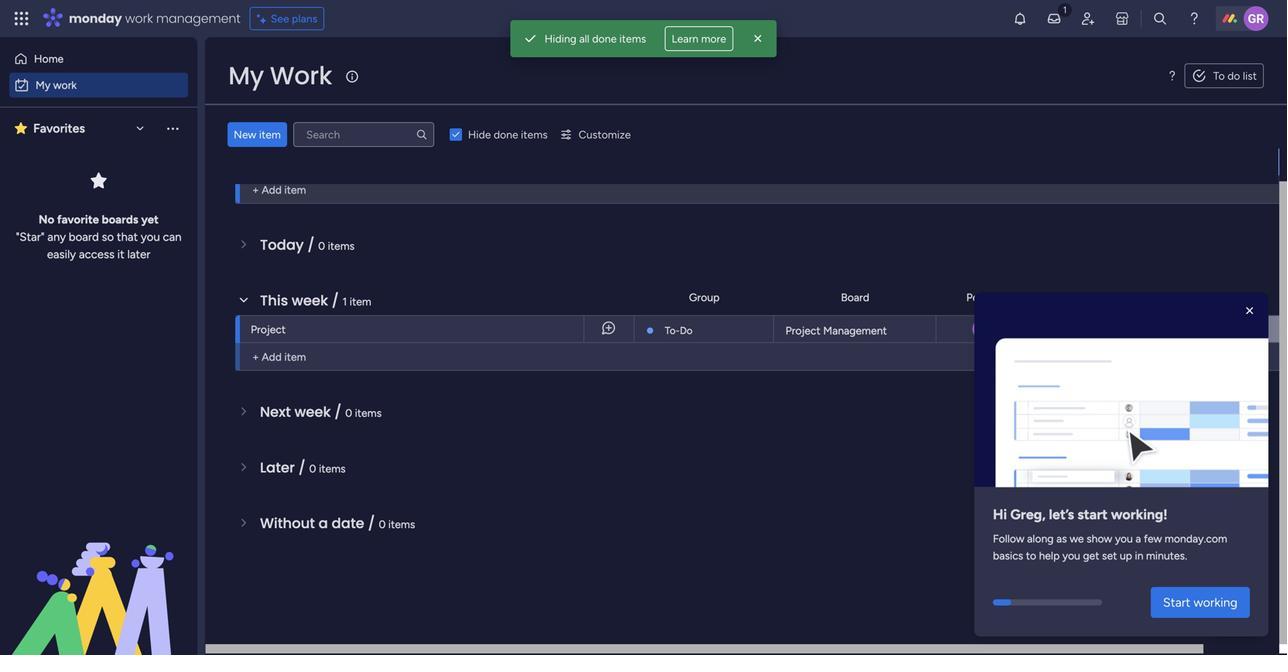 Task type: locate. For each thing, give the bounding box(es) containing it.
1 horizontal spatial lottie animation element
[[974, 293, 1269, 493]]

1 + add item from the top
[[252, 183, 306, 197]]

week right "this"
[[292, 291, 328, 311]]

home option
[[9, 46, 188, 71]]

1 vertical spatial 1
[[343, 295, 347, 308]]

you down "we"
[[1062, 549, 1080, 563]]

see plans
[[271, 12, 317, 25]]

a inside follow along as we show you a few monday.com basics to help you get set up in minutes.
[[1136, 532, 1141, 545]]

close image
[[1242, 303, 1258, 319]]

my
[[228, 58, 264, 93], [36, 79, 50, 92]]

few
[[1144, 532, 1162, 545]]

0 vertical spatial lottie animation element
[[974, 293, 1269, 493]]

as
[[1056, 532, 1067, 545]]

week
[[292, 291, 328, 311], [294, 402, 331, 422]]

1 horizontal spatial 1
[[343, 295, 347, 308]]

alert containing hiding all done items
[[511, 20, 777, 57]]

items
[[619, 32, 646, 45], [521, 128, 548, 141], [328, 240, 355, 253], [355, 407, 382, 420], [319, 462, 346, 476], [388, 518, 415, 531]]

items inside alert
[[619, 32, 646, 45]]

0 vertical spatial work
[[125, 10, 153, 27]]

you down yet
[[141, 230, 160, 244]]

my for my work
[[36, 79, 50, 92]]

work
[[270, 58, 332, 93]]

0 vertical spatial +
[[252, 183, 259, 197]]

item inside this week / 1 item
[[350, 295, 371, 308]]

0 horizontal spatial my
[[36, 79, 50, 92]]

/ right today at the left top
[[307, 235, 315, 255]]

1 vertical spatial week
[[294, 402, 331, 422]]

"star"
[[16, 230, 45, 244]]

add up today at the left top
[[262, 183, 282, 197]]

1 horizontal spatial done
[[592, 32, 617, 45]]

work right the monday at the left of page
[[125, 10, 153, 27]]

add up next
[[262, 351, 282, 364]]

work inside option
[[53, 79, 77, 92]]

update feed image
[[1046, 11, 1062, 26]]

project for project management
[[786, 324, 821, 337]]

done
[[592, 32, 617, 45], [494, 128, 518, 141]]

done right hide
[[494, 128, 518, 141]]

1 vertical spatial done
[[494, 128, 518, 141]]

/
[[324, 124, 331, 144], [307, 235, 315, 255], [332, 291, 339, 311], [334, 402, 342, 422], [298, 458, 306, 478], [368, 514, 375, 534]]

0 vertical spatial add
[[262, 183, 282, 197]]

monday
[[69, 10, 122, 27]]

overdue / 1 item
[[260, 124, 363, 144]]

items inside next week / 0 items
[[355, 407, 382, 420]]

plans
[[292, 12, 317, 25]]

+ add item
[[252, 183, 306, 197], [252, 351, 306, 364]]

help
[[1221, 616, 1249, 632]]

see
[[271, 12, 289, 25]]

1 horizontal spatial my
[[228, 58, 264, 93]]

1 vertical spatial add
[[262, 351, 282, 364]]

learn more button
[[665, 26, 733, 51]]

0 right later
[[309, 462, 316, 476]]

1 vertical spatial lottie animation element
[[0, 499, 197, 656]]

can
[[163, 230, 182, 244]]

project
[[251, 323, 286, 336], [786, 324, 821, 337]]

lottie animation image
[[974, 299, 1269, 493], [0, 499, 197, 656]]

1 down today / 0 items
[[343, 295, 347, 308]]

new
[[234, 128, 256, 141]]

1 horizontal spatial project
[[786, 324, 821, 337]]

1 vertical spatial +
[[252, 351, 259, 364]]

0 vertical spatial 1
[[334, 128, 339, 141]]

add
[[262, 183, 282, 197], [262, 351, 282, 364]]

lottie animation element
[[974, 293, 1269, 493], [0, 499, 197, 656]]

work for monday
[[125, 10, 153, 27]]

see plans button
[[250, 7, 324, 30]]

follow along as we show you a few monday.com basics to help you get set up in minutes.
[[993, 532, 1227, 563]]

0 horizontal spatial lottie animation element
[[0, 499, 197, 656]]

to-do
[[665, 325, 693, 337]]

+ add item up next
[[252, 351, 306, 364]]

project management link
[[783, 316, 926, 342]]

1 right the overdue
[[334, 128, 339, 141]]

learn more
[[672, 32, 726, 45]]

alert
[[511, 20, 777, 57]]

0 right date
[[379, 518, 386, 531]]

progress bar
[[993, 600, 1011, 606]]

a left 'few'
[[1136, 532, 1141, 545]]

1 horizontal spatial work
[[125, 10, 153, 27]]

any
[[47, 230, 66, 244]]

0 inside later / 0 items
[[309, 462, 316, 476]]

boards
[[102, 213, 138, 227]]

to
[[1026, 549, 1036, 563]]

greg,
[[1010, 506, 1046, 523]]

date
[[332, 514, 364, 534]]

items inside today / 0 items
[[328, 240, 355, 253]]

1 inside this week / 1 item
[[343, 295, 347, 308]]

no
[[39, 213, 54, 227]]

item
[[259, 128, 281, 141], [342, 128, 363, 141], [284, 183, 306, 197], [350, 295, 371, 308], [284, 351, 306, 364]]

1
[[334, 128, 339, 141], [343, 295, 347, 308]]

items inside without a date / 0 items
[[388, 518, 415, 531]]

search image
[[415, 128, 428, 141]]

you up "up"
[[1115, 532, 1133, 545]]

my inside option
[[36, 79, 50, 92]]

0 horizontal spatial done
[[494, 128, 518, 141]]

0 horizontal spatial 1
[[334, 128, 339, 141]]

do
[[1228, 69, 1240, 82]]

0 vertical spatial lottie animation image
[[974, 299, 1269, 493]]

you
[[141, 230, 160, 244], [1115, 532, 1133, 545], [1062, 549, 1080, 563]]

so
[[102, 230, 114, 244]]

0 right today at the left top
[[318, 240, 325, 253]]

it
[[117, 248, 124, 262]]

access
[[79, 248, 115, 262]]

0 horizontal spatial project
[[251, 323, 286, 336]]

0 horizontal spatial work
[[53, 79, 77, 92]]

0 horizontal spatial lottie animation image
[[0, 499, 197, 656]]

later
[[260, 458, 295, 478]]

0 horizontal spatial you
[[141, 230, 160, 244]]

week for this
[[292, 291, 328, 311]]

week right next
[[294, 402, 331, 422]]

0 vertical spatial you
[[141, 230, 160, 244]]

to-
[[665, 325, 680, 337]]

project left management
[[786, 324, 821, 337]]

board
[[841, 291, 869, 304]]

0 up later / 0 items in the bottom left of the page
[[345, 407, 352, 420]]

my down home
[[36, 79, 50, 92]]

2 + from the top
[[252, 351, 259, 364]]

work
[[125, 10, 153, 27], [53, 79, 77, 92]]

project down "this"
[[251, 323, 286, 336]]

later / 0 items
[[260, 458, 346, 478]]

work down home
[[53, 79, 77, 92]]

along
[[1027, 532, 1054, 545]]

board
[[69, 230, 99, 244]]

more
[[701, 32, 726, 45]]

today
[[260, 235, 304, 255]]

learn
[[672, 32, 699, 45]]

1 horizontal spatial lottie animation image
[[974, 299, 1269, 493]]

basics
[[993, 549, 1023, 563]]

+
[[252, 183, 259, 197], [252, 351, 259, 364]]

customize
[[579, 128, 631, 141]]

started
[[1184, 323, 1220, 336]]

2 add from the top
[[262, 351, 282, 364]]

a left date
[[319, 514, 328, 534]]

set
[[1102, 549, 1117, 563]]

+ add item up today at the left top
[[252, 183, 306, 197]]

1 vertical spatial you
[[1115, 532, 1133, 545]]

1 horizontal spatial a
[[1136, 532, 1141, 545]]

2 vertical spatial you
[[1062, 549, 1080, 563]]

1 vertical spatial work
[[53, 79, 77, 92]]

1 vertical spatial + add item
[[252, 351, 306, 364]]

a
[[319, 514, 328, 534], [1136, 532, 1141, 545]]

no favorite boards yet "star" any board so that you can easily access it later
[[16, 213, 182, 262]]

project inside project management "link"
[[786, 324, 821, 337]]

0 vertical spatial + add item
[[252, 183, 306, 197]]

we
[[1070, 532, 1084, 545]]

my left the "work"
[[228, 58, 264, 93]]

not started
[[1163, 323, 1220, 336]]

help button
[[1208, 611, 1262, 637]]

1 horizontal spatial you
[[1062, 549, 1080, 563]]

to do list button
[[1185, 63, 1264, 88]]

0 inside next week / 0 items
[[345, 407, 352, 420]]

greg robinson image
[[1244, 6, 1269, 31]]

None search field
[[293, 122, 434, 147]]

0 vertical spatial week
[[292, 291, 328, 311]]

home link
[[9, 46, 188, 71]]

done right the all
[[592, 32, 617, 45]]



Task type: describe. For each thing, give the bounding box(es) containing it.
show
[[1087, 532, 1112, 545]]

2 + add item from the top
[[252, 351, 306, 364]]

this week / 1 item
[[260, 291, 371, 311]]

monday marketplace image
[[1115, 11, 1130, 26]]

people
[[966, 291, 1000, 304]]

today / 0 items
[[260, 235, 355, 255]]

mar 8
[[1070, 323, 1096, 336]]

1 image
[[1058, 1, 1072, 18]]

to do list
[[1213, 69, 1257, 82]]

project management
[[786, 324, 887, 337]]

1 + from the top
[[252, 183, 259, 197]]

notifications image
[[1012, 11, 1028, 26]]

customize button
[[554, 122, 637, 147]]

my work option
[[9, 73, 188, 98]]

my work
[[228, 58, 332, 93]]

help
[[1039, 549, 1060, 563]]

minutes.
[[1146, 549, 1187, 563]]

start working
[[1163, 596, 1238, 610]]

without a date / 0 items
[[260, 514, 415, 534]]

all
[[579, 32, 590, 45]]

/ right "this"
[[332, 291, 339, 311]]

1 add from the top
[[262, 183, 282, 197]]

close image
[[750, 31, 766, 46]]

working
[[1194, 596, 1238, 610]]

you inside no favorite boards yet "star" any board so that you can easily access it later
[[141, 230, 160, 244]]

item inside new item button
[[259, 128, 281, 141]]

item inside overdue / 1 item
[[342, 128, 363, 141]]

management
[[823, 324, 887, 337]]

let's
[[1049, 506, 1074, 523]]

next
[[260, 402, 291, 422]]

favorites options image
[[165, 121, 180, 136]]

up
[[1120, 549, 1132, 563]]

later
[[127, 248, 150, 262]]

working!
[[1111, 506, 1168, 523]]

yet
[[141, 213, 159, 227]]

without
[[260, 514, 315, 534]]

that
[[117, 230, 138, 244]]

work for my
[[53, 79, 77, 92]]

help image
[[1187, 11, 1202, 26]]

follow
[[993, 532, 1025, 545]]

favorite
[[57, 213, 99, 227]]

start
[[1078, 506, 1108, 523]]

items inside later / 0 items
[[319, 462, 346, 476]]

favorites button
[[11, 115, 151, 142]]

group
[[689, 291, 720, 304]]

invite members image
[[1080, 11, 1096, 26]]

new item
[[234, 128, 281, 141]]

2 horizontal spatial you
[[1115, 532, 1133, 545]]

do
[[680, 325, 693, 337]]

to
[[1213, 69, 1225, 82]]

in
[[1135, 549, 1144, 563]]

overdue
[[260, 124, 320, 144]]

start
[[1163, 596, 1191, 610]]

select product image
[[14, 11, 29, 26]]

week for next
[[294, 402, 331, 422]]

favorites
[[33, 121, 85, 136]]

monday.com
[[1165, 532, 1227, 545]]

monday work management
[[69, 10, 240, 27]]

new item button
[[228, 122, 287, 147]]

status
[[1176, 291, 1208, 304]]

easily
[[47, 248, 76, 262]]

my work link
[[9, 73, 188, 98]]

hi
[[993, 506, 1007, 523]]

this
[[260, 291, 288, 311]]

hide
[[468, 128, 491, 141]]

start working button
[[1151, 587, 1250, 618]]

0 vertical spatial done
[[592, 32, 617, 45]]

menu image
[[1166, 70, 1179, 82]]

v2 star 2 image
[[15, 119, 27, 138]]

/ right next
[[334, 402, 342, 422]]

0 inside today / 0 items
[[318, 240, 325, 253]]

8
[[1090, 323, 1096, 336]]

get
[[1083, 549, 1099, 563]]

my for my work
[[228, 58, 264, 93]]

not
[[1163, 323, 1181, 336]]

hiding
[[545, 32, 577, 45]]

list
[[1243, 69, 1257, 82]]

my work
[[36, 79, 77, 92]]

1 inside overdue / 1 item
[[334, 128, 339, 141]]

/ right later
[[298, 458, 306, 478]]

home
[[34, 52, 64, 65]]

project for project
[[251, 323, 286, 336]]

/ right date
[[368, 514, 375, 534]]

management
[[156, 10, 240, 27]]

0 horizontal spatial a
[[319, 514, 328, 534]]

next week / 0 items
[[260, 402, 382, 422]]

search everything image
[[1152, 11, 1168, 26]]

hi greg, let's start working!
[[993, 506, 1168, 523]]

date
[[1072, 291, 1095, 304]]

hiding all done items
[[545, 32, 646, 45]]

Filter dashboard by text search field
[[293, 122, 434, 147]]

mar
[[1070, 323, 1087, 336]]

hide done items
[[468, 128, 548, 141]]

0 inside without a date / 0 items
[[379, 518, 386, 531]]

1 vertical spatial lottie animation image
[[0, 499, 197, 656]]

/ right the overdue
[[324, 124, 331, 144]]



Task type: vqa. For each thing, say whether or not it's contained in the screenshot.
bottom lottie animation image
yes



